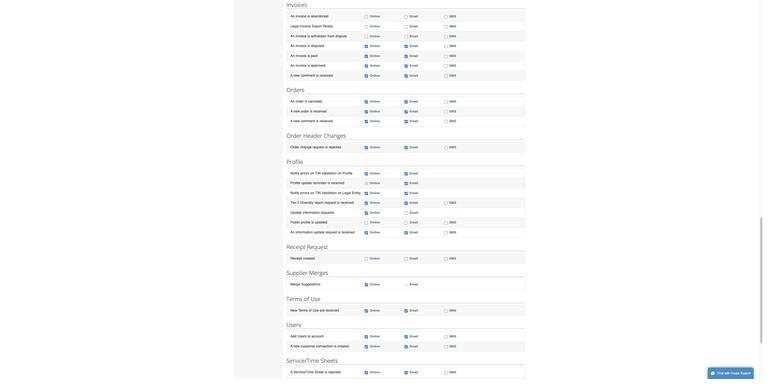 Task type: vqa. For each thing, say whether or not it's contained in the screenshot.
Coupa Supplier Portal Image
no



Task type: describe. For each thing, give the bounding box(es) containing it.
1 vertical spatial profile
[[343, 171, 353, 175]]

suggestions
[[302, 282, 321, 286]]

0 vertical spatial use
[[311, 295, 321, 303]]

7 email from the top
[[410, 74, 419, 77]]

ready
[[323, 24, 333, 28]]

an invoice is abandoned
[[291, 14, 329, 18]]

16 email from the top
[[410, 211, 419, 214]]

invoice for paid
[[296, 54, 307, 58]]

7 sms from the top
[[450, 74, 457, 77]]

notify errors on tin validation on profile
[[291, 171, 353, 175]]

public profile is updated
[[291, 220, 328, 224]]

1 a from the top
[[291, 73, 293, 77]]

a service/time sheet is rejected
[[291, 370, 341, 374]]

on up 'profile update reminder is received'
[[311, 171, 315, 175]]

7 online from the top
[[370, 74, 380, 77]]

invoice for approved
[[296, 64, 307, 67]]

merge
[[291, 282, 301, 286]]

tin for profile
[[315, 171, 321, 175]]

order change request is rejected
[[291, 145, 341, 149]]

rejected for order change request is rejected
[[329, 145, 341, 149]]

3 email from the top
[[410, 34, 419, 38]]

2 a new comment is received from the top
[[291, 119, 333, 123]]

rejected for a service/time sheet is rejected
[[329, 370, 341, 374]]

abandoned
[[311, 14, 329, 18]]

11 sms from the top
[[450, 145, 457, 149]]

8 online from the top
[[370, 100, 380, 103]]

notify for notify errors on tin validation on legal entity
[[291, 191, 300, 195]]

tier
[[291, 201, 297, 205]]

15 sms from the top
[[450, 256, 457, 260]]

errors for notify errors on tin validation on legal entity
[[301, 191, 310, 195]]

3 online from the top
[[370, 34, 380, 38]]

a new order is received
[[291, 109, 327, 113]]

17 email from the top
[[410, 221, 419, 224]]

support
[[741, 372, 751, 375]]

14 sms from the top
[[450, 230, 457, 234]]

to
[[308, 334, 311, 338]]

2 vertical spatial request
[[326, 230, 337, 234]]

invoices
[[287, 1, 307, 9]]

3 new from the top
[[294, 119, 300, 123]]

order for order change request is rejected
[[291, 145, 300, 149]]

3 sms from the top
[[450, 34, 457, 38]]

header
[[304, 132, 323, 140]]

notify for notify errors on tin validation on profile
[[291, 171, 300, 175]]

canceled
[[309, 99, 322, 103]]

4 email from the top
[[410, 44, 419, 48]]

profile
[[301, 220, 311, 224]]

supplier merges
[[287, 269, 329, 277]]

1 online from the top
[[370, 15, 380, 18]]

entity
[[352, 191, 361, 195]]

reminder
[[313, 181, 327, 185]]

orders
[[287, 86, 305, 94]]

20 email from the top
[[410, 283, 419, 286]]

chat
[[718, 372, 724, 375]]

4 sms from the top
[[450, 44, 457, 48]]

coupa
[[731, 372, 740, 375]]

6 email from the top
[[410, 64, 419, 67]]

receipt for receipt created
[[291, 256, 303, 260]]

16 online from the top
[[370, 211, 380, 214]]

update
[[291, 211, 302, 214]]

10 sms from the top
[[450, 119, 457, 123]]

information for an
[[296, 230, 313, 234]]

19 online from the top
[[370, 256, 380, 260]]

15 online from the top
[[370, 201, 380, 205]]

0 vertical spatial of
[[304, 295, 309, 303]]

legal invoice export ready
[[291, 24, 333, 28]]

14 online from the top
[[370, 191, 380, 195]]

an invoice is withdrawn from dispute
[[291, 34, 347, 38]]

sheets
[[321, 357, 338, 365]]

chat with coupa support
[[718, 372, 751, 375]]

17 online from the top
[[370, 221, 380, 224]]

1 vertical spatial service/time
[[294, 370, 314, 374]]

23 email from the top
[[410, 344, 419, 348]]

terms of use
[[287, 295, 321, 303]]

8 email from the top
[[410, 100, 419, 103]]

an for an information update request is received
[[291, 230, 295, 234]]

notify errors on tin validation on legal entity
[[291, 191, 361, 195]]

0 vertical spatial service/time
[[287, 357, 319, 365]]

public
[[291, 220, 300, 224]]

approved
[[311, 64, 326, 67]]

21 email from the top
[[410, 309, 419, 312]]

8 sms from the top
[[450, 100, 457, 103]]

1 vertical spatial users
[[298, 334, 307, 338]]

an for an order is canceled
[[291, 99, 295, 103]]

1 vertical spatial of
[[309, 308, 312, 312]]

19 email from the top
[[410, 256, 419, 260]]

5 a from the top
[[291, 370, 293, 374]]

2 online from the top
[[370, 24, 380, 28]]

chat with coupa support button
[[709, 368, 754, 379]]

invoice
[[300, 24, 311, 28]]

14 email from the top
[[410, 191, 419, 195]]

diversity
[[300, 201, 314, 205]]

5 email from the top
[[410, 54, 419, 58]]

1 horizontal spatial legal
[[343, 191, 351, 195]]

1 vertical spatial order
[[301, 109, 309, 113]]

disputed
[[311, 44, 324, 48]]

2
[[298, 201, 299, 205]]

4 new from the top
[[294, 344, 300, 348]]

10 email from the top
[[410, 119, 419, 123]]

13 email from the top
[[410, 181, 419, 185]]

profile update reminder is received
[[291, 181, 345, 185]]

invoice for abandoned
[[296, 14, 307, 18]]

on left entity on the left bottom of the page
[[338, 191, 342, 195]]

13 sms from the top
[[450, 221, 457, 224]]

new
[[291, 308, 298, 312]]

0 vertical spatial created
[[303, 256, 315, 260]]

on up notify errors on tin validation on legal entity
[[338, 171, 342, 175]]

1 comment from the top
[[301, 73, 315, 77]]

profile for profile
[[287, 158, 303, 166]]

24 email from the top
[[410, 370, 419, 374]]

on down 'profile update reminder is received'
[[311, 191, 315, 195]]

13 online from the top
[[370, 181, 380, 185]]



Task type: locate. For each thing, give the bounding box(es) containing it.
23 online from the top
[[370, 344, 380, 348]]

legal left the invoice
[[291, 24, 299, 28]]

3 invoice from the top
[[296, 44, 307, 48]]

errors for notify errors on tin validation on profile
[[301, 171, 310, 175]]

service/time down customer
[[287, 357, 319, 365]]

created down receipt request
[[303, 256, 315, 260]]

None checkbox
[[365, 15, 368, 19], [405, 15, 408, 19], [445, 15, 448, 19], [365, 25, 368, 28], [405, 25, 408, 28], [445, 25, 448, 28], [445, 35, 448, 38], [445, 45, 448, 48], [365, 55, 368, 58], [405, 55, 408, 58], [365, 74, 368, 78], [405, 74, 408, 78], [445, 74, 448, 78], [405, 120, 408, 123], [445, 120, 448, 123], [405, 146, 408, 149], [405, 172, 408, 175], [405, 202, 408, 205], [445, 202, 448, 205], [405, 212, 408, 215], [445, 221, 448, 225], [445, 231, 448, 234], [445, 257, 448, 260], [365, 283, 368, 286], [365, 309, 368, 313], [365, 335, 368, 339], [365, 345, 368, 348], [405, 345, 408, 348], [365, 371, 368, 374], [445, 371, 448, 374], [365, 15, 368, 19], [405, 15, 408, 19], [445, 15, 448, 19], [365, 25, 368, 28], [405, 25, 408, 28], [445, 25, 448, 28], [445, 35, 448, 38], [445, 45, 448, 48], [365, 55, 368, 58], [405, 55, 408, 58], [365, 74, 368, 78], [405, 74, 408, 78], [445, 74, 448, 78], [405, 120, 408, 123], [445, 120, 448, 123], [405, 146, 408, 149], [405, 172, 408, 175], [405, 202, 408, 205], [445, 202, 448, 205], [405, 212, 408, 215], [445, 221, 448, 225], [445, 231, 448, 234], [445, 257, 448, 260], [365, 283, 368, 286], [365, 309, 368, 313], [365, 335, 368, 339], [365, 345, 368, 348], [405, 345, 408, 348], [365, 371, 368, 374], [445, 371, 448, 374]]

1 vertical spatial update
[[314, 230, 325, 234]]

add
[[291, 334, 297, 338]]

invoice up the invoice
[[296, 14, 307, 18]]

1 vertical spatial validation
[[322, 191, 337, 195]]

information down 'profile' on the bottom
[[296, 230, 313, 234]]

service/time down service/time sheets
[[294, 370, 314, 374]]

users
[[287, 321, 302, 329], [298, 334, 307, 338]]

2 email from the top
[[410, 24, 419, 28]]

customer
[[301, 344, 315, 348]]

0 vertical spatial a new comment is received
[[291, 73, 333, 77]]

errors up 'profile update reminder is received'
[[301, 171, 310, 175]]

None checkbox
[[365, 35, 368, 38], [405, 35, 408, 38], [365, 45, 368, 48], [405, 45, 408, 48], [445, 55, 448, 58], [365, 65, 368, 68], [405, 65, 408, 68], [445, 65, 448, 68], [365, 100, 368, 104], [405, 100, 408, 104], [445, 100, 448, 104], [365, 110, 368, 113], [405, 110, 408, 113], [445, 110, 448, 113], [365, 120, 368, 123], [365, 146, 368, 149], [445, 146, 448, 149], [365, 172, 368, 175], [365, 182, 368, 185], [405, 182, 408, 185], [365, 192, 368, 195], [405, 192, 408, 195], [365, 202, 368, 205], [365, 212, 368, 215], [365, 221, 368, 225], [405, 221, 408, 225], [365, 231, 368, 234], [405, 231, 408, 234], [365, 257, 368, 260], [405, 257, 408, 260], [405, 283, 408, 286], [405, 309, 408, 313], [445, 309, 448, 313], [405, 335, 408, 339], [445, 335, 448, 339], [445, 345, 448, 348], [405, 371, 408, 374], [365, 35, 368, 38], [405, 35, 408, 38], [365, 45, 368, 48], [405, 45, 408, 48], [445, 55, 448, 58], [365, 65, 368, 68], [405, 65, 408, 68], [445, 65, 448, 68], [365, 100, 368, 104], [405, 100, 408, 104], [445, 100, 448, 104], [365, 110, 368, 113], [405, 110, 408, 113], [445, 110, 448, 113], [365, 120, 368, 123], [365, 146, 368, 149], [445, 146, 448, 149], [365, 172, 368, 175], [365, 182, 368, 185], [405, 182, 408, 185], [365, 192, 368, 195], [405, 192, 408, 195], [365, 202, 368, 205], [365, 212, 368, 215], [365, 221, 368, 225], [405, 221, 408, 225], [365, 231, 368, 234], [405, 231, 408, 234], [365, 257, 368, 260], [405, 257, 408, 260], [405, 283, 408, 286], [405, 309, 408, 313], [445, 309, 448, 313], [405, 335, 408, 339], [445, 335, 448, 339], [445, 345, 448, 348], [405, 371, 408, 374]]

19 sms from the top
[[450, 370, 457, 374]]

order down an order is canceled
[[301, 109, 309, 113]]

an information update request is received
[[291, 230, 355, 234]]

created right the connection in the left of the page
[[338, 344, 349, 348]]

receipt request
[[287, 243, 328, 251]]

terms right new
[[299, 308, 308, 312]]

0 vertical spatial legal
[[291, 24, 299, 28]]

0 vertical spatial users
[[287, 321, 302, 329]]

rejected down changes
[[329, 145, 341, 149]]

0 vertical spatial receipt
[[287, 243, 306, 251]]

1 errors from the top
[[301, 171, 310, 175]]

an invoice is paid
[[291, 54, 318, 58]]

1 vertical spatial legal
[[343, 191, 351, 195]]

rejected
[[329, 145, 341, 149], [329, 370, 341, 374]]

new
[[294, 73, 300, 77], [294, 109, 300, 113], [294, 119, 300, 123], [294, 344, 300, 348]]

update
[[302, 181, 312, 185], [314, 230, 325, 234]]

receipt up supplier
[[291, 256, 303, 260]]

tin for legal
[[315, 191, 321, 195]]

use left are
[[313, 308, 319, 312]]

an for an invoice is withdrawn from dispute
[[291, 34, 295, 38]]

of up "new terms of use are received"
[[304, 295, 309, 303]]

an up an invoice is paid on the left top of the page
[[291, 44, 295, 48]]

errors
[[301, 171, 310, 175], [301, 191, 310, 195]]

supplier
[[287, 269, 308, 277]]

email
[[410, 15, 419, 18], [410, 24, 419, 28], [410, 34, 419, 38], [410, 44, 419, 48], [410, 54, 419, 58], [410, 64, 419, 67], [410, 74, 419, 77], [410, 100, 419, 103], [410, 109, 419, 113], [410, 119, 419, 123], [410, 145, 419, 149], [410, 171, 419, 175], [410, 181, 419, 185], [410, 191, 419, 195], [410, 201, 419, 205], [410, 211, 419, 214], [410, 221, 419, 224], [410, 230, 419, 234], [410, 256, 419, 260], [410, 283, 419, 286], [410, 309, 419, 312], [410, 335, 419, 338], [410, 344, 419, 348], [410, 370, 419, 374]]

request
[[307, 243, 328, 251]]

0 vertical spatial validation
[[322, 171, 337, 175]]

on
[[311, 171, 315, 175], [338, 171, 342, 175], [311, 191, 315, 195], [338, 191, 342, 195]]

order up change on the left
[[287, 132, 302, 140]]

tin up 'profile update reminder is received'
[[315, 171, 321, 175]]

0 vertical spatial terms
[[287, 295, 303, 303]]

4 online from the top
[[370, 44, 380, 48]]

5 an from the top
[[291, 64, 295, 67]]

0 vertical spatial notify
[[291, 171, 300, 175]]

an down an invoice is disputed
[[291, 54, 295, 58]]

11 online from the top
[[370, 145, 380, 149]]

service/time
[[287, 357, 319, 365], [294, 370, 314, 374]]

1 validation from the top
[[322, 171, 337, 175]]

1 vertical spatial rejected
[[329, 370, 341, 374]]

0 vertical spatial errors
[[301, 171, 310, 175]]

5 online from the top
[[370, 54, 380, 58]]

20 online from the top
[[370, 283, 380, 286]]

1 an from the top
[[291, 14, 295, 18]]

invoice down the invoice
[[296, 34, 307, 38]]

validation up 'reminder' at the top left
[[322, 171, 337, 175]]

validation for legal
[[322, 191, 337, 195]]

validation
[[322, 171, 337, 175], [322, 191, 337, 195]]

24 online from the top
[[370, 370, 380, 374]]

2 errors from the top
[[301, 191, 310, 195]]

are
[[320, 308, 325, 312]]

an invoice is approved
[[291, 64, 326, 67]]

created
[[303, 256, 315, 260], [338, 344, 349, 348]]

requests
[[321, 211, 334, 214]]

report
[[315, 201, 324, 205]]

6 an from the top
[[291, 99, 295, 103]]

3 a from the top
[[291, 119, 293, 123]]

6 sms from the top
[[450, 64, 457, 67]]

7 an from the top
[[291, 230, 295, 234]]

terms up new
[[287, 295, 303, 303]]

1 tin from the top
[[315, 171, 321, 175]]

request up the requests
[[325, 201, 336, 205]]

0 vertical spatial tin
[[315, 171, 321, 175]]

15 email from the top
[[410, 201, 419, 205]]

online
[[370, 15, 380, 18], [370, 24, 380, 28], [370, 34, 380, 38], [370, 44, 380, 48], [370, 54, 380, 58], [370, 64, 380, 67], [370, 74, 380, 77], [370, 100, 380, 103], [370, 109, 380, 113], [370, 119, 380, 123], [370, 145, 380, 149], [370, 171, 380, 175], [370, 181, 380, 185], [370, 191, 380, 195], [370, 201, 380, 205], [370, 211, 380, 214], [370, 221, 380, 224], [370, 230, 380, 234], [370, 256, 380, 260], [370, 283, 380, 286], [370, 309, 380, 312], [370, 335, 380, 338], [370, 344, 380, 348], [370, 370, 380, 374]]

invoice for disputed
[[296, 44, 307, 48]]

request down order header changes
[[313, 145, 325, 149]]

an
[[291, 14, 295, 18], [291, 34, 295, 38], [291, 44, 295, 48], [291, 54, 295, 58], [291, 64, 295, 67], [291, 99, 295, 103], [291, 230, 295, 234]]

merges
[[309, 269, 329, 277]]

rejected down sheets
[[329, 370, 341, 374]]

1 vertical spatial order
[[291, 145, 300, 149]]

a new comment is received down the an invoice is approved
[[291, 73, 333, 77]]

an down orders
[[291, 99, 295, 103]]

profile down change on the left
[[287, 158, 303, 166]]

0 vertical spatial order
[[296, 99, 304, 103]]

profile up entity on the left bottom of the page
[[343, 171, 353, 175]]

order
[[296, 99, 304, 103], [301, 109, 309, 113]]

change
[[301, 145, 312, 149]]

with
[[725, 372, 731, 375]]

9 online from the top
[[370, 109, 380, 113]]

users left to
[[298, 334, 307, 338]]

1 vertical spatial a new comment is received
[[291, 119, 333, 123]]

invoice for withdrawn
[[296, 34, 307, 38]]

of left are
[[309, 308, 312, 312]]

9 email from the top
[[410, 109, 419, 113]]

0 vertical spatial profile
[[287, 158, 303, 166]]

new down the add
[[294, 344, 300, 348]]

update left 'reminder' at the top left
[[302, 181, 312, 185]]

service/time sheets
[[287, 357, 338, 365]]

a new comment is received
[[291, 73, 333, 77], [291, 119, 333, 123]]

users up the add
[[287, 321, 302, 329]]

10 online from the top
[[370, 119, 380, 123]]

update information requests
[[291, 211, 334, 214]]

2 tin from the top
[[315, 191, 321, 195]]

0 vertical spatial rejected
[[329, 145, 341, 149]]

a down the add
[[291, 344, 293, 348]]

new up orders
[[294, 73, 300, 77]]

12 email from the top
[[410, 171, 419, 175]]

0 vertical spatial information
[[303, 211, 320, 214]]

0 vertical spatial request
[[313, 145, 325, 149]]

sms
[[450, 15, 457, 18], [450, 24, 457, 28], [450, 34, 457, 38], [450, 44, 457, 48], [450, 54, 457, 58], [450, 64, 457, 67], [450, 74, 457, 77], [450, 100, 457, 103], [450, 109, 457, 113], [450, 119, 457, 123], [450, 145, 457, 149], [450, 201, 457, 205], [450, 221, 457, 224], [450, 230, 457, 234], [450, 256, 457, 260], [450, 309, 457, 312], [450, 335, 457, 338], [450, 344, 457, 348], [450, 370, 457, 374]]

0 horizontal spatial legal
[[291, 24, 299, 28]]

1 notify from the top
[[291, 171, 300, 175]]

12 sms from the top
[[450, 201, 457, 205]]

1 vertical spatial information
[[296, 230, 313, 234]]

1 vertical spatial created
[[338, 344, 349, 348]]

5 sms from the top
[[450, 54, 457, 58]]

notify
[[291, 171, 300, 175], [291, 191, 300, 195]]

an down public
[[291, 230, 295, 234]]

1 vertical spatial errors
[[301, 191, 310, 195]]

request
[[313, 145, 325, 149], [325, 201, 336, 205], [326, 230, 337, 234]]

receipt up receipt created at the bottom of page
[[287, 243, 306, 251]]

paid
[[311, 54, 318, 58]]

withdrawn
[[311, 34, 327, 38]]

4 an from the top
[[291, 54, 295, 58]]

new terms of use are received
[[291, 308, 339, 312]]

notify up 'profile update reminder is received'
[[291, 171, 300, 175]]

comment down a new order is received
[[301, 119, 315, 123]]

an for an invoice is paid
[[291, 54, 295, 58]]

is
[[308, 14, 310, 18], [308, 34, 310, 38], [308, 44, 310, 48], [308, 54, 310, 58], [308, 64, 310, 67], [316, 73, 319, 77], [305, 99, 308, 103], [310, 109, 313, 113], [316, 119, 319, 123], [326, 145, 328, 149], [328, 181, 330, 185], [337, 201, 340, 205], [312, 220, 314, 224], [338, 230, 341, 234], [334, 344, 337, 348], [325, 370, 328, 374]]

comment
[[301, 73, 315, 77], [301, 119, 315, 123]]

order
[[287, 132, 302, 140], [291, 145, 300, 149]]

add users to account
[[291, 334, 324, 338]]

receipt for receipt request
[[287, 243, 306, 251]]

0 vertical spatial comment
[[301, 73, 315, 77]]

1 new from the top
[[294, 73, 300, 77]]

6 online from the top
[[370, 64, 380, 67]]

1 invoice from the top
[[296, 14, 307, 18]]

order header changes
[[287, 132, 346, 140]]

use
[[311, 295, 321, 303], [313, 308, 319, 312]]

a up orders
[[291, 73, 293, 77]]

dispute
[[336, 34, 347, 38]]

0 vertical spatial order
[[287, 132, 302, 140]]

received
[[320, 73, 333, 77], [314, 109, 327, 113], [320, 119, 333, 123], [331, 181, 345, 185], [341, 201, 354, 205], [342, 230, 355, 234], [326, 308, 339, 312]]

connection
[[316, 344, 333, 348]]

18 sms from the top
[[450, 344, 457, 348]]

validation up tier 2 diversity report request is received
[[322, 191, 337, 195]]

information
[[303, 211, 320, 214], [296, 230, 313, 234]]

sheet
[[315, 370, 324, 374]]

an for an invoice is disputed
[[291, 44, 295, 48]]

0 vertical spatial update
[[302, 181, 312, 185]]

account
[[312, 334, 324, 338]]

1 vertical spatial request
[[325, 201, 336, 205]]

4 invoice from the top
[[296, 54, 307, 58]]

updated
[[315, 220, 328, 224]]

order left change on the left
[[291, 145, 300, 149]]

2 an from the top
[[291, 34, 295, 38]]

1 a new comment is received from the top
[[291, 73, 333, 77]]

a
[[291, 73, 293, 77], [291, 109, 293, 113], [291, 119, 293, 123], [291, 344, 293, 348], [291, 370, 293, 374]]

2 invoice from the top
[[296, 34, 307, 38]]

22 online from the top
[[370, 335, 380, 338]]

0 horizontal spatial update
[[302, 181, 312, 185]]

2 validation from the top
[[322, 191, 337, 195]]

terms
[[287, 295, 303, 303], [299, 308, 308, 312]]

18 online from the top
[[370, 230, 380, 234]]

information for update
[[303, 211, 320, 214]]

2 new from the top
[[294, 109, 300, 113]]

1 horizontal spatial update
[[314, 230, 325, 234]]

legal
[[291, 24, 299, 28], [343, 191, 351, 195]]

1 email from the top
[[410, 15, 419, 18]]

of
[[304, 295, 309, 303], [309, 308, 312, 312]]

invoice down an invoice is disputed
[[296, 54, 307, 58]]

profile for profile update reminder is received
[[291, 181, 301, 185]]

an order is canceled
[[291, 99, 322, 103]]

an up an invoice is disputed
[[291, 34, 295, 38]]

an for an invoice is abandoned
[[291, 14, 295, 18]]

1 vertical spatial terms
[[299, 308, 308, 312]]

an invoice is disputed
[[291, 44, 324, 48]]

18 email from the top
[[410, 230, 419, 234]]

1 sms from the top
[[450, 15, 457, 18]]

1 horizontal spatial created
[[338, 344, 349, 348]]

from
[[328, 34, 335, 38]]

9 sms from the top
[[450, 109, 457, 113]]

update down updated
[[314, 230, 325, 234]]

2 comment from the top
[[301, 119, 315, 123]]

17 sms from the top
[[450, 335, 457, 338]]

information up public profile is updated at the bottom of page
[[303, 211, 320, 214]]

merge suggestions
[[291, 282, 321, 286]]

order for order header changes
[[287, 132, 302, 140]]

an down an invoice is paid on the left top of the page
[[291, 64, 295, 67]]

11 email from the top
[[410, 145, 419, 149]]

order down orders
[[296, 99, 304, 103]]

2 notify from the top
[[291, 191, 300, 195]]

use up "new terms of use are received"
[[311, 295, 321, 303]]

1 vertical spatial use
[[313, 308, 319, 312]]

an for an invoice is approved
[[291, 64, 295, 67]]

changes
[[324, 132, 346, 140]]

a down service/time sheets
[[291, 370, 293, 374]]

1 vertical spatial comment
[[301, 119, 315, 123]]

profile
[[287, 158, 303, 166], [343, 171, 353, 175], [291, 181, 301, 185]]

profile up tier in the left bottom of the page
[[291, 181, 301, 185]]

1 vertical spatial receipt
[[291, 256, 303, 260]]

0 horizontal spatial created
[[303, 256, 315, 260]]

22 email from the top
[[410, 335, 419, 338]]

export
[[312, 24, 322, 28]]

5 invoice from the top
[[296, 64, 307, 67]]

1 vertical spatial notify
[[291, 191, 300, 195]]

new down a new order is received
[[294, 119, 300, 123]]

invoice down an invoice is paid on the left top of the page
[[296, 64, 307, 67]]

receipt
[[287, 243, 306, 251], [291, 256, 303, 260]]

receipt created
[[291, 256, 315, 260]]

2 a from the top
[[291, 109, 293, 113]]

3 an from the top
[[291, 44, 295, 48]]

1 vertical spatial tin
[[315, 191, 321, 195]]

a new comment is received down a new order is received
[[291, 119, 333, 123]]

16 sms from the top
[[450, 309, 457, 312]]

an down invoices
[[291, 14, 295, 18]]

comment down the an invoice is approved
[[301, 73, 315, 77]]

invoice up an invoice is paid on the left top of the page
[[296, 44, 307, 48]]

errors up diversity
[[301, 191, 310, 195]]

12 online from the top
[[370, 171, 380, 175]]

new down an order is canceled
[[294, 109, 300, 113]]

invoice
[[296, 14, 307, 18], [296, 34, 307, 38], [296, 44, 307, 48], [296, 54, 307, 58], [296, 64, 307, 67]]

2 vertical spatial profile
[[291, 181, 301, 185]]

legal left entity on the left bottom of the page
[[343, 191, 351, 195]]

a down a new order is received
[[291, 119, 293, 123]]

request down updated
[[326, 230, 337, 234]]

a down an order is canceled
[[291, 109, 293, 113]]

tier 2 diversity report request is received
[[291, 201, 354, 205]]

21 online from the top
[[370, 309, 380, 312]]

2 sms from the top
[[450, 24, 457, 28]]

a new customer connection is created
[[291, 344, 349, 348]]

notify up tier in the left bottom of the page
[[291, 191, 300, 195]]

tin down 'profile update reminder is received'
[[315, 191, 321, 195]]

4 a from the top
[[291, 344, 293, 348]]

validation for profile
[[322, 171, 337, 175]]



